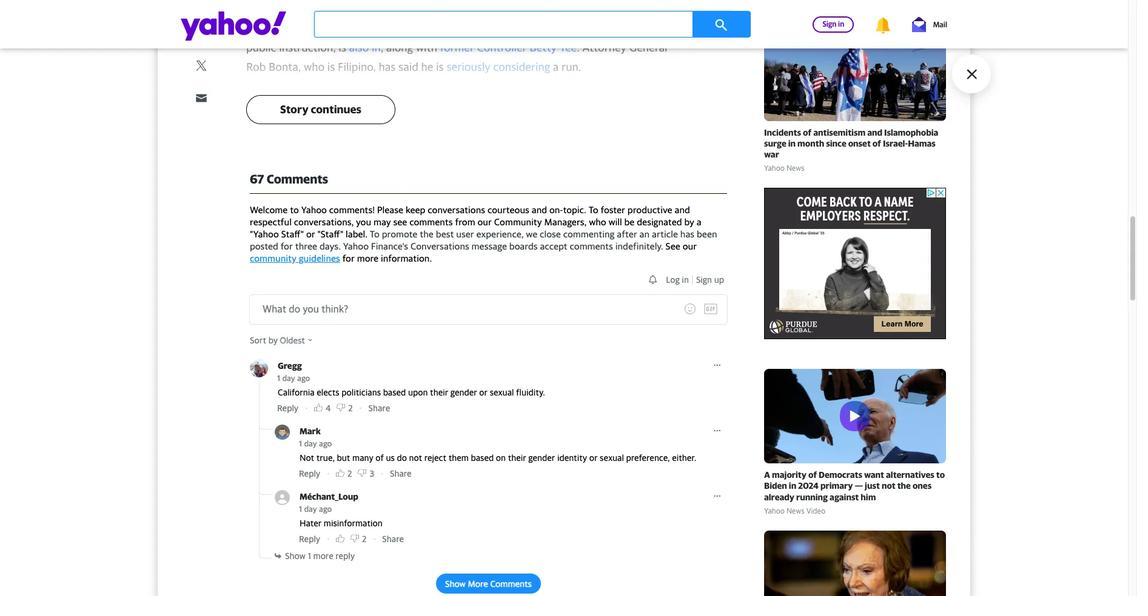 Task type: vqa. For each thing, say whether or not it's contained in the screenshot.
Video
yes



Task type: locate. For each thing, give the bounding box(es) containing it.
the right was
[[389, 2, 406, 15]]

2 vertical spatial the
[[897, 481, 911, 492]]

2 horizontal spatial the
[[897, 481, 911, 492]]

the down announce
[[511, 21, 528, 34]]

1 vertical spatial just
[[865, 481, 880, 492]]

1 horizontal spatial a
[[633, 2, 639, 15]]

to
[[432, 2, 443, 15], [936, 470, 945, 481]]

a left run.
[[553, 61, 559, 73]]

not
[[882, 481, 896, 492]]

0 horizontal spatial just
[[612, 2, 630, 15]]

eleni
[[286, 2, 309, 15]]

a left "few"
[[633, 2, 639, 15]]

with
[[416, 41, 437, 54]]

0 vertical spatial a
[[633, 2, 639, 15]]

general
[[629, 41, 667, 54]]

incidents of antisemitism and islamophobia surge in month since onset of israel-hamas war link
[[764, 128, 946, 160]]

former
[[440, 41, 474, 54]]

the down alternatives
[[897, 481, 911, 492]]

was
[[368, 2, 387, 15]]

israel-
[[883, 138, 908, 149]]

1 vertical spatial to
[[936, 470, 945, 481]]

few
[[642, 2, 659, 15]]

of up general
[[667, 21, 677, 34]]

news down month
[[787, 164, 805, 173]]

lt.
[[246, 2, 259, 15]]

2 horizontal spatial is
[[436, 61, 444, 73]]

to right alternatives
[[936, 470, 945, 481]]

already
[[764, 492, 794, 502]]

0 horizontal spatial the
[[389, 2, 406, 15]]

gov.
[[261, 2, 283, 15]]

in inside toolbar
[[838, 19, 844, 28]]

yahoo inside a majority of democrats want alternatives to biden in 2024 primary — just not the ones already running against him yahoo news video
[[764, 507, 785, 516]]

story
[[280, 103, 308, 116]]

in down majority
[[789, 481, 796, 492]]

to right first
[[432, 2, 443, 15]]

is inside her candidacy just a few months into newsom's second term. tony thurmond, the black state superintendent of public instruction, is
[[339, 41, 346, 54]]

public
[[246, 41, 276, 54]]

hamas
[[908, 138, 936, 149]]

biden
[[764, 481, 787, 492]]

1 yahoo from the top
[[764, 164, 785, 173]]

2 news from the top
[[787, 507, 805, 516]]

controller
[[477, 41, 527, 54]]

betty
[[530, 41, 557, 54]]

of inside a majority of democrats want alternatives to biden in 2024 primary — just not the ones already running against him yahoo news video
[[808, 470, 817, 481]]

0 vertical spatial news
[[787, 164, 805, 173]]

New! search field
[[314, 11, 751, 38]]

is right he
[[436, 61, 444, 73]]

sign in link
[[813, 16, 854, 32]]

toolbar
[[793, 15, 947, 34]]

0 horizontal spatial a
[[553, 61, 559, 73]]

considering
[[493, 61, 550, 73]]

of up 2024
[[808, 470, 817, 481]]

1 horizontal spatial just
[[865, 481, 880, 492]]

alternatives
[[886, 470, 934, 481]]

in inside incidents of antisemitism and islamophobia surge in month since onset of israel-hamas war yahoo news
[[788, 138, 796, 149]]

1 news from the top
[[787, 164, 805, 173]]

1 horizontal spatial to
[[936, 470, 945, 481]]

yahoo down already
[[764, 507, 785, 516]]

. attorney general rob bonta, who is filipino, has said he is
[[246, 41, 667, 73]]

filipino,
[[338, 61, 376, 73]]

is left also
[[339, 41, 346, 54]]

attorney
[[582, 41, 626, 54]]

the
[[389, 2, 406, 15], [511, 21, 528, 34], [897, 481, 911, 492]]

0 vertical spatial to
[[432, 2, 443, 15]]

want
[[864, 470, 884, 481]]

in right sign
[[838, 19, 844, 28]]

1 vertical spatial the
[[511, 21, 528, 34]]

is right 'who'
[[327, 61, 335, 73]]

primary
[[820, 481, 853, 492]]

state
[[560, 21, 585, 34]]

just down want at the bottom right of page
[[865, 481, 880, 492]]

seriously considering a run.
[[447, 61, 581, 73]]

candidacy
[[559, 2, 609, 15]]

her
[[540, 2, 557, 15]]

a majority of democrats want alternatives to biden in 2024 primary — just not the ones already running against him link
[[764, 470, 946, 503]]

news
[[787, 164, 805, 173], [787, 507, 805, 516]]

seriously
[[447, 61, 490, 73]]

the inside a majority of democrats want alternatives to biden in 2024 primary — just not the ones already running against him yahoo news video
[[897, 481, 911, 492]]

story continues
[[280, 103, 361, 116]]

just
[[612, 2, 630, 15], [865, 481, 880, 492]]

just up superintendent in the right of the page
[[612, 2, 630, 15]]

1 horizontal spatial is
[[339, 41, 346, 54]]

1 vertical spatial yahoo
[[764, 507, 785, 516]]

formally
[[445, 2, 486, 15]]

seriously considering link
[[447, 61, 550, 73]]

sign in
[[823, 19, 844, 28]]

new!
[[733, 11, 751, 21]]

1 horizontal spatial the
[[511, 21, 528, 34]]

who
[[304, 61, 324, 73]]

said
[[398, 61, 418, 73]]

.
[[577, 41, 580, 54]]

of
[[667, 21, 677, 34], [803, 128, 812, 138], [873, 138, 881, 149], [808, 470, 817, 481]]

in down incidents
[[788, 138, 796, 149]]

news inside incidents of antisemitism and islamophobia surge in month since onset of israel-hamas war yahoo news
[[787, 164, 805, 173]]

and
[[867, 128, 882, 138]]

advertisement region
[[764, 188, 946, 340]]

in
[[838, 19, 844, 28], [372, 41, 381, 54], [788, 138, 796, 149], [789, 481, 796, 492]]

also
[[349, 41, 369, 54]]

0 vertical spatial the
[[389, 2, 406, 15]]

sign
[[823, 19, 837, 28]]

1 vertical spatial news
[[787, 507, 805, 516]]

is
[[339, 41, 346, 54], [327, 61, 335, 73], [436, 61, 444, 73]]

2 yahoo from the top
[[764, 507, 785, 516]]

kounalakis
[[312, 2, 365, 15]]

news left the video
[[787, 507, 805, 516]]

0 vertical spatial yahoo
[[764, 164, 785, 173]]

yahoo down war
[[764, 164, 785, 173]]

along
[[386, 41, 413, 54]]

thurmond,
[[455, 21, 509, 34]]

her candidacy just a few months into newsom's second term. tony thurmond, the black state superintendent of public instruction, is
[[246, 2, 677, 54]]

just inside her candidacy just a few months into newsom's second term. tony thurmond, the black state superintendent of public instruction, is
[[612, 2, 630, 15]]

0 vertical spatial just
[[612, 2, 630, 15]]

a
[[633, 2, 639, 15], [553, 61, 559, 73]]



Task type: describe. For each thing, give the bounding box(es) containing it.
antisemitism
[[813, 128, 866, 138]]

a majority of democrats want alternatives to biden in 2024 primary — just not the ones already running against him yahoo news video
[[764, 470, 945, 516]]

mail link
[[912, 17, 947, 32]]

a
[[764, 470, 770, 481]]

him
[[861, 492, 876, 502]]

newsom's
[[309, 21, 358, 34]]

yee
[[560, 41, 577, 54]]

first
[[409, 2, 429, 15]]

mail
[[933, 20, 947, 29]]

in inside a majority of democrats want alternatives to biden in 2024 primary — just not the ones already running against him yahoo news video
[[789, 481, 796, 492]]

ones
[[913, 481, 932, 492]]

into
[[287, 21, 306, 34]]

former controller betty yee link
[[440, 41, 577, 54]]

1 vertical spatial a
[[553, 61, 559, 73]]

black
[[531, 21, 557, 34]]

a inside her candidacy just a few months into newsom's second term. tony thurmond, the black state superintendent of public instruction, is
[[633, 2, 639, 15]]

—
[[855, 481, 863, 492]]

incidents
[[764, 128, 801, 138]]

democrats
[[819, 470, 862, 481]]

to inside a majority of democrats want alternatives to biden in 2024 primary — just not the ones already running against him yahoo news video
[[936, 470, 945, 481]]

Search query text field
[[314, 11, 733, 38]]

against
[[830, 492, 859, 502]]

second
[[361, 21, 396, 34]]

of inside her candidacy just a few months into newsom's second term. tony thurmond, the black state superintendent of public instruction, is
[[667, 21, 677, 34]]

news inside a majority of democrats want alternatives to biden in 2024 primary — just not the ones already running against him yahoo news video
[[787, 507, 805, 516]]

rob
[[246, 61, 266, 73]]

superintendent
[[588, 21, 664, 34]]

in right also
[[372, 41, 381, 54]]

tony
[[428, 21, 452, 34]]

,
[[381, 41, 383, 54]]

since
[[826, 138, 846, 149]]

bonta,
[[269, 61, 301, 73]]

of up month
[[803, 128, 812, 138]]

2024
[[798, 481, 819, 492]]

of down and
[[873, 138, 881, 149]]

just inside a majority of democrats want alternatives to biden in 2024 primary — just not the ones already running against him yahoo news video
[[865, 481, 880, 492]]

formally announce link
[[445, 2, 537, 15]]

he
[[421, 61, 433, 73]]

continues
[[311, 103, 361, 116]]

months
[[246, 21, 284, 34]]

month
[[798, 138, 824, 149]]

majority
[[772, 470, 807, 481]]

islamophobia
[[884, 128, 938, 138]]

also in link
[[349, 41, 381, 54]]

surge
[[764, 138, 786, 149]]

lt. gov. eleni kounalakis was the first to formally announce
[[246, 2, 537, 15]]

0 horizontal spatial to
[[432, 2, 443, 15]]

onset
[[848, 138, 871, 149]]

run.
[[562, 61, 581, 73]]

running
[[796, 492, 828, 502]]

incidents of antisemitism and islamophobia surge in month since onset of israel-hamas war yahoo news
[[764, 128, 938, 173]]

also in , along with former controller betty yee
[[349, 41, 577, 54]]

video
[[806, 507, 825, 516]]

has
[[379, 61, 396, 73]]

toolbar containing sign in
[[793, 15, 947, 34]]

announce
[[489, 2, 537, 15]]

the inside her candidacy just a few months into newsom's second term. tony thurmond, the black state superintendent of public instruction, is
[[511, 21, 528, 34]]

yahoo inside incidents of antisemitism and islamophobia surge in month since onset of israel-hamas war yahoo news
[[764, 164, 785, 173]]

term.
[[399, 21, 426, 34]]

war
[[764, 149, 779, 160]]

story continues button
[[246, 95, 395, 124]]

instruction,
[[279, 41, 336, 54]]

0 horizontal spatial is
[[327, 61, 335, 73]]



